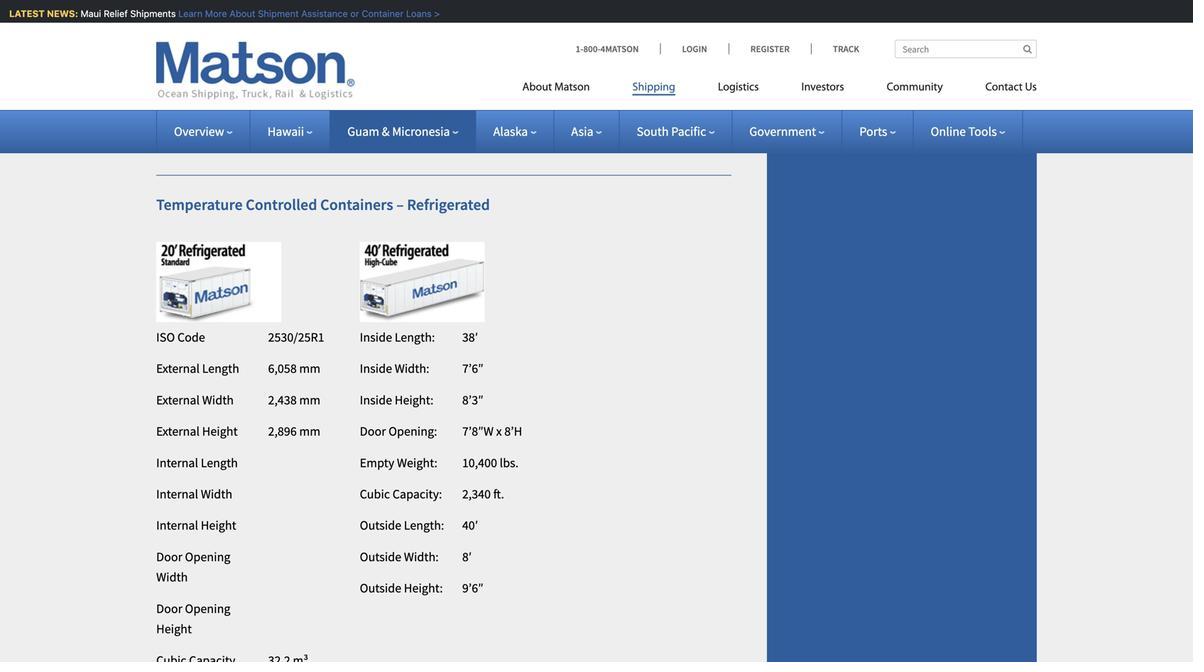 Task type: describe. For each thing, give the bounding box(es) containing it.
community
[[887, 82, 943, 93]]

opening for height
[[185, 601, 230, 617]]

1 vertical spatial 8′
[[462, 549, 472, 565]]

ports
[[860, 124, 887, 140]]

south
[[637, 124, 669, 140]]

inside length:
[[360, 330, 435, 346]]

cubic for 2,340 ft.
[[360, 486, 390, 502]]

length for internal length
[[201, 455, 238, 471]]

latest
[[5, 8, 41, 19]]

external for external width
[[156, 392, 200, 408]]

mm for 2,438 mm
[[299, 392, 320, 408]]

temperature controlled containers – refrigerated
[[156, 195, 490, 215]]

>
[[430, 8, 436, 19]]

more
[[201, 8, 223, 19]]

0 horizontal spatial outside length:
[[156, 34, 241, 50]]

7'8″w
[[462, 424, 494, 440]]

opening:
[[389, 424, 437, 440]]

3,040 ft.
[[252, 3, 294, 19]]

1-800-4matson link
[[576, 43, 660, 55]]

south pacific link
[[637, 124, 715, 140]]

door opening height
[[156, 601, 230, 638]]

capacity: for 3,040 ft.
[[189, 3, 239, 19]]

government
[[750, 124, 816, 140]]

containers
[[320, 195, 393, 215]]

lbs.
[[500, 455, 519, 471]]

alaska
[[493, 124, 528, 140]]

community link
[[866, 75, 964, 104]]

external for external height
[[156, 424, 200, 440]]

government link
[[750, 124, 825, 140]]

ft. for 3,040 ft.
[[283, 3, 294, 19]]

height: for 38′
[[395, 392, 434, 408]]

relief
[[100, 8, 124, 19]]

logistics
[[718, 82, 759, 93]]

door opening width
[[156, 549, 230, 586]]

2,896 mm
[[268, 424, 320, 440]]

inside height:
[[360, 392, 434, 408]]

0 vertical spatial outside height:
[[156, 97, 239, 113]]

contact us link
[[964, 75, 1037, 104]]

internal for internal height
[[156, 518, 198, 534]]

door for door opening height
[[156, 601, 182, 617]]

iso
[[156, 330, 175, 346]]

matson
[[555, 82, 590, 93]]

temperature
[[156, 195, 243, 215]]

0 vertical spatial width:
[[200, 66, 235, 82]]

2,438
[[268, 392, 297, 408]]

empty
[[360, 455, 394, 471]]

external for external length
[[156, 361, 200, 377]]

1 vertical spatial outside length:
[[360, 518, 444, 534]]

shipping link
[[611, 75, 697, 104]]

iso code
[[156, 330, 205, 346]]

loans
[[402, 8, 428, 19]]

cubic for 3,040 ft.
[[156, 3, 186, 19]]

about matson link
[[522, 75, 611, 104]]

investors link
[[780, 75, 866, 104]]

length: for 40′
[[404, 518, 444, 534]]

7'6″
[[462, 361, 484, 377]]

2,340 ft.
[[462, 486, 504, 502]]

0 horizontal spatial 8′
[[252, 66, 261, 82]]

asia link
[[571, 124, 602, 140]]

learn
[[175, 8, 199, 19]]

3,040
[[252, 3, 280, 19]]

logistics link
[[697, 75, 780, 104]]

contact us
[[986, 82, 1037, 93]]

hawaii
[[268, 124, 304, 140]]

1 horizontal spatial outside width:
[[360, 549, 439, 565]]

internal width
[[156, 486, 232, 502]]

refrigerated
[[407, 195, 490, 215]]

internal height
[[156, 518, 236, 534]]

online
[[931, 124, 966, 140]]

track link
[[811, 43, 859, 55]]

ports link
[[860, 124, 896, 140]]

tools
[[968, 124, 997, 140]]

1 vertical spatial outside height:
[[360, 581, 443, 597]]

overview link
[[174, 124, 233, 140]]

length for external length
[[202, 361, 239, 377]]

height: for 40′
[[404, 581, 443, 597]]

online tools
[[931, 124, 997, 140]]

cubic capacity: for 2,340 ft.
[[360, 486, 442, 502]]

maui
[[77, 8, 97, 19]]

1 horizontal spatial 9'6″
[[462, 581, 484, 597]]

us
[[1025, 82, 1037, 93]]

internal for internal length
[[156, 455, 198, 471]]

internal length
[[156, 455, 238, 471]]

cubic capacity: for 3,040 ft.
[[156, 3, 239, 19]]

2530/25r1
[[268, 330, 324, 346]]

opening for width
[[185, 549, 230, 565]]

blue matson logo with ocean, shipping, truck, rail and logistics written beneath it. image
[[156, 42, 355, 100]]

controlled
[[246, 195, 317, 215]]

6,058 mm
[[268, 361, 320, 377]]

about matson
[[522, 82, 590, 93]]

micronesia
[[392, 124, 450, 140]]

2,340
[[462, 486, 491, 502]]

800-
[[583, 43, 601, 55]]

0 horizontal spatial about
[[226, 8, 252, 19]]

search image
[[1023, 44, 1032, 54]]

top menu navigation
[[522, 75, 1037, 104]]



Task type: vqa. For each thing, say whether or not it's contained in the screenshot.
bottom Width:
yes



Task type: locate. For each thing, give the bounding box(es) containing it.
learn more about shipment assistance or container loans > link
[[175, 8, 436, 19]]

1 vertical spatial outside width:
[[360, 549, 439, 565]]

length up "external width"
[[202, 361, 239, 377]]

ft.
[[283, 3, 294, 19], [493, 486, 504, 502]]

shipping
[[633, 82, 675, 93]]

external width
[[156, 392, 234, 408]]

height down door opening width
[[156, 622, 192, 638]]

height
[[202, 424, 238, 440], [201, 518, 236, 534], [156, 622, 192, 638]]

ft. right 3,040
[[283, 3, 294, 19]]

width: for 40′
[[404, 549, 439, 565]]

2 vertical spatial height:
[[404, 581, 443, 597]]

mm for 2,896 mm
[[299, 424, 320, 440]]

1 vertical spatial door
[[156, 549, 182, 565]]

0 vertical spatial ft.
[[283, 3, 294, 19]]

1 vertical spatial length:
[[395, 330, 435, 346]]

external length
[[156, 361, 239, 377]]

8′ down "shipment"
[[252, 66, 261, 82]]

&
[[382, 124, 390, 140]]

opening down door opening width
[[185, 601, 230, 617]]

0 vertical spatial mm
[[299, 361, 320, 377]]

0 vertical spatial 8′
[[252, 66, 261, 82]]

8′
[[252, 66, 261, 82], [462, 549, 472, 565]]

cubic down "empty"
[[360, 486, 390, 502]]

guam & micronesia
[[347, 124, 450, 140]]

south pacific
[[637, 124, 706, 140]]

opening inside door opening width
[[185, 549, 230, 565]]

0 vertical spatial cubic
[[156, 3, 186, 19]]

1 vertical spatial external
[[156, 392, 200, 408]]

width for external width
[[202, 392, 234, 408]]

2 vertical spatial door
[[156, 601, 182, 617]]

1 vertical spatial about
[[522, 82, 552, 93]]

inside down inside width:
[[360, 392, 392, 408]]

1 vertical spatial internal
[[156, 486, 198, 502]]

inside up inside width:
[[360, 330, 392, 346]]

login
[[682, 43, 707, 55]]

x
[[496, 424, 502, 440]]

1 vertical spatial length
[[201, 455, 238, 471]]

1 horizontal spatial about
[[522, 82, 552, 93]]

ft. right 2,340
[[493, 486, 504, 502]]

width inside door opening width
[[156, 570, 188, 586]]

door for door opening:
[[360, 424, 386, 440]]

0 horizontal spatial 9'6″
[[252, 97, 273, 113]]

mm right "6,058"
[[299, 361, 320, 377]]

Search search field
[[895, 40, 1037, 58]]

ft. for 2,340 ft.
[[493, 486, 504, 502]]

inside
[[360, 330, 392, 346], [360, 361, 392, 377], [360, 392, 392, 408]]

2 vertical spatial mm
[[299, 424, 320, 440]]

internal up 'internal width'
[[156, 455, 198, 471]]

1 vertical spatial 9'6″
[[462, 581, 484, 597]]

width down internal length
[[201, 486, 232, 502]]

3 mm from the top
[[299, 424, 320, 440]]

1 horizontal spatial cubic
[[360, 486, 390, 502]]

mm right 2,438
[[299, 392, 320, 408]]

about right more
[[226, 8, 252, 19]]

0 vertical spatial length
[[202, 361, 239, 377]]

2 vertical spatial width
[[156, 570, 188, 586]]

9'6″ up hawaii
[[252, 97, 273, 113]]

1 opening from the top
[[185, 549, 230, 565]]

1 vertical spatial inside
[[360, 361, 392, 377]]

0 vertical spatial opening
[[185, 549, 230, 565]]

asia
[[571, 124, 594, 140]]

None search field
[[895, 40, 1037, 58]]

2 opening from the top
[[185, 601, 230, 617]]

internal up internal height
[[156, 486, 198, 502]]

0 vertical spatial door
[[360, 424, 386, 440]]

0 horizontal spatial cubic
[[156, 3, 186, 19]]

inside width:
[[360, 361, 429, 377]]

length: left the "40′"
[[404, 518, 444, 534]]

outside length:
[[156, 34, 241, 50], [360, 518, 444, 534]]

empty weight:
[[360, 455, 438, 471]]

1 horizontal spatial 8′
[[462, 549, 472, 565]]

login link
[[660, 43, 729, 55]]

width up door opening height
[[156, 570, 188, 586]]

2 vertical spatial length:
[[404, 518, 444, 534]]

2 external from the top
[[156, 392, 200, 408]]

0 vertical spatial 9'6″
[[252, 97, 273, 113]]

0 horizontal spatial cubic capacity:
[[156, 3, 239, 19]]

2 internal from the top
[[156, 486, 198, 502]]

assistance
[[298, 8, 344, 19]]

2 vertical spatial width:
[[404, 549, 439, 565]]

0 vertical spatial inside
[[360, 330, 392, 346]]

0 vertical spatial about
[[226, 8, 252, 19]]

2 vertical spatial height
[[156, 622, 192, 638]]

2 vertical spatial external
[[156, 424, 200, 440]]

1 horizontal spatial outside length:
[[360, 518, 444, 534]]

4matson
[[601, 43, 639, 55]]

0 vertical spatial height:
[[200, 97, 239, 113]]

inside for inside width:
[[360, 361, 392, 377]]

1 horizontal spatial outside height:
[[360, 581, 443, 597]]

height down 'internal width'
[[201, 518, 236, 534]]

1-800-4matson
[[576, 43, 639, 55]]

door inside door opening height
[[156, 601, 182, 617]]

news:
[[43, 8, 74, 19]]

length down external height
[[201, 455, 238, 471]]

mm
[[299, 361, 320, 377], [299, 392, 320, 408], [299, 424, 320, 440]]

shipment
[[254, 8, 295, 19]]

inside up inside height:
[[360, 361, 392, 377]]

2 inside from the top
[[360, 361, 392, 377]]

1 vertical spatial height
[[201, 518, 236, 534]]

height for external height
[[202, 424, 238, 440]]

cubic left more
[[156, 3, 186, 19]]

capacity: down "weight:"
[[393, 486, 442, 502]]

2,438 mm
[[268, 392, 320, 408]]

0 vertical spatial external
[[156, 361, 200, 377]]

opening down internal height
[[185, 549, 230, 565]]

overview
[[174, 124, 224, 140]]

0 horizontal spatial outside width:
[[156, 66, 235, 82]]

6,058
[[268, 361, 297, 377]]

capacity: for 2,340 ft.
[[393, 486, 442, 502]]

2,896
[[268, 424, 297, 440]]

code
[[177, 330, 205, 346]]

cubic capacity: down empty weight:
[[360, 486, 442, 502]]

1 vertical spatial capacity:
[[393, 486, 442, 502]]

1 horizontal spatial cubic capacity:
[[360, 486, 442, 502]]

external up external height
[[156, 392, 200, 408]]

door inside door opening width
[[156, 549, 182, 565]]

outside height:
[[156, 97, 239, 113], [360, 581, 443, 597]]

mm right 2,896
[[299, 424, 320, 440]]

height inside door opening height
[[156, 622, 192, 638]]

register
[[751, 43, 790, 55]]

door down door opening width
[[156, 601, 182, 617]]

cubic capacity:
[[156, 3, 239, 19], [360, 486, 442, 502]]

guam & micronesia link
[[347, 124, 459, 140]]

10,400 lbs.
[[462, 455, 519, 471]]

3 external from the top
[[156, 424, 200, 440]]

1 external from the top
[[156, 361, 200, 377]]

latest news: maui relief shipments learn more about shipment assistance or container loans >
[[5, 8, 436, 19]]

10,400
[[462, 455, 497, 471]]

pacific
[[671, 124, 706, 140]]

0 vertical spatial capacity:
[[189, 3, 239, 19]]

length: down 'latest news: maui relief shipments learn more about shipment assistance or container loans >'
[[200, 34, 241, 50]]

8'3″
[[462, 392, 484, 408]]

2 mm from the top
[[299, 392, 320, 408]]

1 horizontal spatial capacity:
[[393, 486, 442, 502]]

1 horizontal spatial ft.
[[493, 486, 504, 502]]

0 vertical spatial height
[[202, 424, 238, 440]]

inside for inside height:
[[360, 392, 392, 408]]

1 mm from the top
[[299, 361, 320, 377]]

internal down 'internal width'
[[156, 518, 198, 534]]

2 vertical spatial inside
[[360, 392, 392, 408]]

door up "empty"
[[360, 424, 386, 440]]

outside width:
[[156, 66, 235, 82], [360, 549, 439, 565]]

register link
[[729, 43, 811, 55]]

0 horizontal spatial capacity:
[[189, 3, 239, 19]]

internal for internal width
[[156, 486, 198, 502]]

0 vertical spatial cubic capacity:
[[156, 3, 239, 19]]

1 vertical spatial cubic capacity:
[[360, 486, 442, 502]]

8′ down the "40′"
[[462, 549, 472, 565]]

0 horizontal spatial outside height:
[[156, 97, 239, 113]]

3 inside from the top
[[360, 392, 392, 408]]

door down internal height
[[156, 549, 182, 565]]

length: for 38′
[[395, 330, 435, 346]]

width for internal width
[[201, 486, 232, 502]]

cubic
[[156, 3, 186, 19], [360, 486, 390, 502]]

height for internal height
[[201, 518, 236, 534]]

–
[[396, 195, 404, 215]]

7'8″w x 8'h
[[462, 424, 522, 440]]

1 vertical spatial opening
[[185, 601, 230, 617]]

width: for 38′
[[395, 361, 429, 377]]

online tools link
[[931, 124, 1006, 140]]

about inside about matson 'link'
[[522, 82, 552, 93]]

mm for 6,058 mm
[[299, 361, 320, 377]]

width down the external length in the left of the page
[[202, 392, 234, 408]]

external down "external width"
[[156, 424, 200, 440]]

1 vertical spatial ft.
[[493, 486, 504, 502]]

1 vertical spatial width
[[201, 486, 232, 502]]

external
[[156, 361, 200, 377], [156, 392, 200, 408], [156, 424, 200, 440]]

1 vertical spatial height:
[[395, 392, 434, 408]]

outside length: down empty weight:
[[360, 518, 444, 534]]

contact
[[986, 82, 1023, 93]]

0 horizontal spatial ft.
[[283, 3, 294, 19]]

alaska link
[[493, 124, 537, 140]]

capacity: left 3,040
[[189, 3, 239, 19]]

opening inside door opening height
[[185, 601, 230, 617]]

9'6″ down the "40′"
[[462, 581, 484, 597]]

internal
[[156, 455, 198, 471], [156, 486, 198, 502], [156, 518, 198, 534]]

0 vertical spatial internal
[[156, 455, 198, 471]]

9'6″
[[252, 97, 273, 113], [462, 581, 484, 597]]

container
[[358, 8, 400, 19]]

external down iso code
[[156, 361, 200, 377]]

1 internal from the top
[[156, 455, 198, 471]]

guam
[[347, 124, 379, 140]]

hawaii link
[[268, 124, 313, 140]]

cubic capacity: left 3,040
[[156, 3, 239, 19]]

0 vertical spatial length:
[[200, 34, 241, 50]]

or
[[347, 8, 355, 19]]

height:
[[200, 97, 239, 113], [395, 392, 434, 408], [404, 581, 443, 597]]

door opening:
[[360, 424, 437, 440]]

3 internal from the top
[[156, 518, 198, 534]]

40′
[[462, 518, 478, 534]]

0 vertical spatial outside width:
[[156, 66, 235, 82]]

length:
[[200, 34, 241, 50], [395, 330, 435, 346], [404, 518, 444, 534]]

inside for inside length:
[[360, 330, 392, 346]]

about left matson
[[522, 82, 552, 93]]

1 vertical spatial width:
[[395, 361, 429, 377]]

width
[[202, 392, 234, 408], [201, 486, 232, 502], [156, 570, 188, 586]]

door
[[360, 424, 386, 440], [156, 549, 182, 565], [156, 601, 182, 617]]

length: up inside width:
[[395, 330, 435, 346]]

1 vertical spatial cubic
[[360, 486, 390, 502]]

2 vertical spatial internal
[[156, 518, 198, 534]]

0 vertical spatial width
[[202, 392, 234, 408]]

investors
[[802, 82, 844, 93]]

weight:
[[397, 455, 438, 471]]

opening
[[185, 549, 230, 565], [185, 601, 230, 617]]

1 inside from the top
[[360, 330, 392, 346]]

1 vertical spatial mm
[[299, 392, 320, 408]]

outside length: down learn
[[156, 34, 241, 50]]

38′
[[462, 330, 478, 346]]

external height
[[156, 424, 238, 440]]

height up internal length
[[202, 424, 238, 440]]

shipments
[[127, 8, 172, 19]]

door for door opening width
[[156, 549, 182, 565]]

0 vertical spatial outside length:
[[156, 34, 241, 50]]



